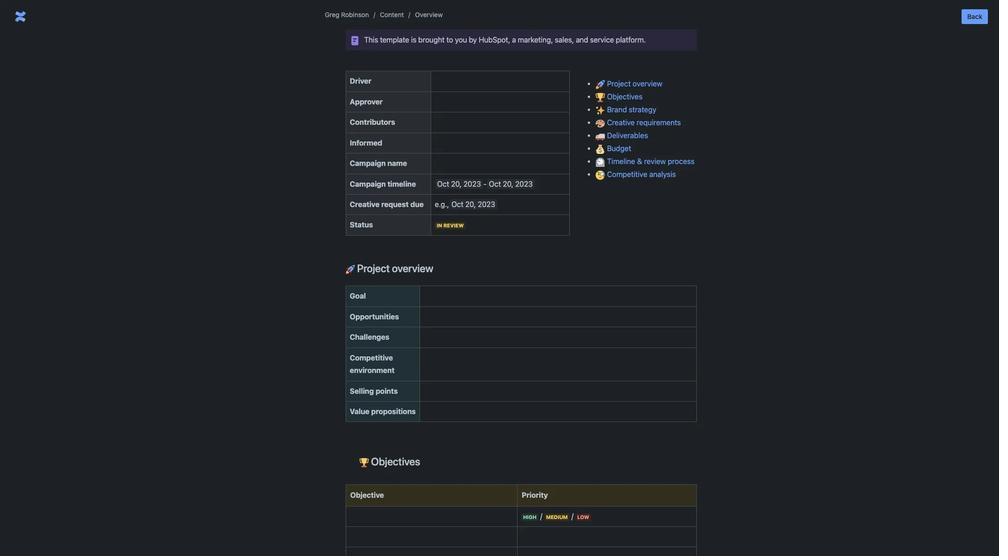 Task type: locate. For each thing, give the bounding box(es) containing it.
20, right -
[[503, 180, 514, 188]]

by
[[469, 36, 477, 44]]

sales,
[[555, 36, 574, 44]]

campaign for campaign timeline
[[350, 180, 386, 188]]

:sparkles: image
[[596, 106, 605, 115], [596, 106, 605, 115]]

competitive down timeline
[[607, 170, 648, 178]]

medium
[[546, 514, 568, 520]]

1 vertical spatial review
[[444, 223, 464, 229]]

&
[[637, 157, 643, 165]]

0 vertical spatial overview
[[633, 79, 663, 88]]

priority
[[522, 491, 548, 499]]

campaign down campaign name
[[350, 180, 386, 188]]

to
[[447, 36, 453, 44]]

creative down brand strategy link
[[607, 118, 635, 127]]

opportunities
[[350, 312, 399, 321]]

2 campaign from the top
[[350, 180, 386, 188]]

1 horizontal spatial competitive
[[607, 170, 648, 178]]

:trophy: image
[[596, 93, 605, 102], [596, 93, 605, 102], [360, 458, 369, 467], [360, 458, 369, 467]]

informed
[[350, 139, 382, 147]]

1 vertical spatial objectives
[[369, 455, 420, 468]]

panel note image
[[350, 35, 361, 46]]

project overview up objectives link
[[605, 79, 663, 88]]

:rocket: image
[[346, 265, 355, 274], [346, 265, 355, 274]]

objective
[[350, 491, 384, 499]]

e.g., oct 20, 2023
[[435, 200, 495, 208]]

0 horizontal spatial project
[[357, 262, 390, 275]]

0 horizontal spatial objectives
[[369, 455, 420, 468]]

in
[[437, 223, 442, 229]]

/ left low in the right bottom of the page
[[572, 512, 574, 520]]

status
[[350, 221, 373, 229]]

1 horizontal spatial overview
[[633, 79, 663, 88]]

timeline
[[388, 180, 416, 188]]

oct up e.g.,
[[437, 180, 449, 188]]

deliverables
[[605, 131, 648, 140]]

campaign
[[350, 159, 386, 167], [350, 180, 386, 188]]

0 horizontal spatial project overview
[[355, 262, 434, 275]]

competitive inside competitive environment
[[350, 354, 393, 362]]

review
[[644, 157, 666, 165], [444, 223, 464, 229]]

and
[[576, 36, 589, 44]]

project overview up goal at the left of page
[[355, 262, 434, 275]]

0 vertical spatial objectives
[[605, 92, 643, 101]]

2023
[[464, 180, 481, 188], [515, 180, 533, 188], [478, 200, 495, 208]]

analysis
[[650, 170, 676, 178]]

review up analysis
[[644, 157, 666, 165]]

1 horizontal spatial 20,
[[466, 200, 476, 208]]

0 horizontal spatial /
[[541, 512, 543, 520]]

back
[[968, 12, 983, 20]]

robinson
[[341, 11, 369, 18]]

campaign down informed
[[350, 159, 386, 167]]

review inside timeline & review process link
[[644, 157, 666, 165]]

overview
[[633, 79, 663, 88], [392, 262, 434, 275]]

1 horizontal spatial review
[[644, 157, 666, 165]]

20, up e.g., oct 20, 2023
[[451, 180, 462, 188]]

competitive
[[607, 170, 648, 178], [350, 354, 393, 362]]

1 horizontal spatial /
[[572, 512, 574, 520]]

0 vertical spatial review
[[644, 157, 666, 165]]

objectives up objective
[[369, 455, 420, 468]]

service
[[590, 36, 614, 44]]

0 horizontal spatial review
[[444, 223, 464, 229]]

greg robinson
[[325, 11, 369, 18]]

timeline & review process
[[605, 157, 695, 165]]

project overview
[[605, 79, 663, 88], [355, 262, 434, 275]]

1 / from the left
[[541, 512, 543, 520]]

0 horizontal spatial competitive
[[350, 354, 393, 362]]

0 horizontal spatial overview
[[392, 262, 434, 275]]

0 vertical spatial project overview
[[605, 79, 663, 88]]

2 / from the left
[[572, 512, 574, 520]]

a
[[512, 36, 516, 44]]

campaign timeline
[[350, 180, 416, 188]]

1 vertical spatial overview
[[392, 262, 434, 275]]

oct
[[437, 180, 449, 188], [489, 180, 501, 188], [452, 200, 464, 208]]

challenges
[[350, 333, 390, 341]]

confluence image
[[13, 9, 28, 24], [13, 9, 28, 24]]

budget
[[605, 144, 632, 153]]

:truck: image
[[596, 132, 605, 141], [596, 132, 605, 141]]

review right in
[[444, 223, 464, 229]]

0 horizontal spatial creative
[[350, 200, 380, 208]]

strategy
[[629, 105, 657, 114]]

value
[[350, 407, 370, 416]]

project up goal at the left of page
[[357, 262, 390, 275]]

:face_with_monocle: image
[[596, 170, 605, 180], [596, 170, 605, 180]]

objectives
[[605, 92, 643, 101], [369, 455, 420, 468]]

creative
[[607, 118, 635, 127], [350, 200, 380, 208]]

1 horizontal spatial project overview
[[605, 79, 663, 88]]

oct right e.g.,
[[452, 200, 464, 208]]

project
[[607, 79, 631, 88], [357, 262, 390, 275]]

/ right high
[[541, 512, 543, 520]]

0 vertical spatial campaign
[[350, 159, 386, 167]]

1 horizontal spatial creative
[[607, 118, 635, 127]]

low
[[578, 514, 589, 520]]

1 horizontal spatial project
[[607, 79, 631, 88]]

20, down 'oct 20, 2023 - oct 20, 2023'
[[466, 200, 476, 208]]

1 vertical spatial creative
[[350, 200, 380, 208]]

greg
[[325, 11, 340, 18]]

brought
[[419, 36, 445, 44]]

1 vertical spatial campaign
[[350, 180, 386, 188]]

approver
[[350, 97, 383, 106]]

:moneybag: image
[[596, 145, 605, 154], [596, 145, 605, 154]]

0 vertical spatial project
[[607, 79, 631, 88]]

0 vertical spatial competitive
[[607, 170, 648, 178]]

0 vertical spatial creative
[[607, 118, 635, 127]]

timeline & review process link
[[596, 157, 695, 167]]

20,
[[451, 180, 462, 188], [503, 180, 514, 188], [466, 200, 476, 208]]

1 vertical spatial competitive
[[350, 354, 393, 362]]

this template is brought to you by hubspot, a marketing, sales, and service platform.
[[364, 36, 646, 44]]

high
[[523, 514, 537, 520]]

timeline
[[607, 157, 636, 165]]

competitive up environment
[[350, 354, 393, 362]]

:timer: image
[[596, 157, 605, 167], [596, 157, 605, 167]]

2023 down -
[[478, 200, 495, 208]]

creative up status
[[350, 200, 380, 208]]

competitive for competitive analysis
[[607, 170, 648, 178]]

competitive inside competitive analysis link
[[607, 170, 648, 178]]

copy image
[[433, 263, 444, 274]]

overview
[[415, 11, 443, 18]]

project up objectives link
[[607, 79, 631, 88]]

value propositions
[[350, 407, 416, 416]]

/
[[541, 512, 543, 520], [572, 512, 574, 520]]

deliverables link
[[596, 131, 648, 141]]

this
[[364, 36, 378, 44]]

competitive for competitive environment
[[350, 354, 393, 362]]

1 campaign from the top
[[350, 159, 386, 167]]

objectives down the project overview link
[[605, 92, 643, 101]]

oct right -
[[489, 180, 501, 188]]

1 horizontal spatial oct
[[452, 200, 464, 208]]

:rocket: image
[[596, 80, 605, 89], [596, 80, 605, 89]]

content
[[380, 11, 404, 18]]



Task type: describe. For each thing, give the bounding box(es) containing it.
campaign name
[[350, 159, 407, 167]]

e.g.,
[[435, 200, 449, 208]]

competitive environment
[[350, 354, 395, 375]]

0 horizontal spatial 20,
[[451, 180, 462, 188]]

due
[[411, 200, 424, 208]]

budget link
[[596, 144, 632, 154]]

competitive analysis link
[[596, 170, 676, 180]]

creative for creative request due
[[350, 200, 380, 208]]

oct 20, 2023 - oct 20, 2023
[[437, 180, 533, 188]]

driver
[[350, 77, 372, 85]]

campaign for campaign name
[[350, 159, 386, 167]]

propositions
[[371, 407, 416, 416]]

you
[[455, 36, 467, 44]]

creative request due
[[350, 200, 424, 208]]

brand strategy
[[605, 105, 657, 114]]

:art: image
[[596, 119, 605, 128]]

2023 left -
[[464, 180, 481, 188]]

contributors
[[350, 118, 395, 126]]

:art: image
[[596, 119, 605, 128]]

1 vertical spatial project overview
[[355, 262, 434, 275]]

greg robinson link
[[325, 9, 369, 20]]

project overview link
[[596, 79, 663, 89]]

back button
[[962, 9, 989, 24]]

platform.
[[616, 36, 646, 44]]

selling
[[350, 387, 374, 395]]

request
[[381, 200, 409, 208]]

2023 right -
[[515, 180, 533, 188]]

content link
[[380, 9, 404, 20]]

1 vertical spatial project
[[357, 262, 390, 275]]

selling points
[[350, 387, 398, 395]]

overview inside the project overview link
[[633, 79, 663, 88]]

requirements
[[637, 118, 681, 127]]

overview link
[[415, 9, 443, 20]]

template
[[380, 36, 409, 44]]

brand
[[607, 105, 627, 114]]

goal
[[350, 292, 366, 300]]

0 horizontal spatial oct
[[437, 180, 449, 188]]

creative for creative requirements
[[607, 118, 635, 127]]

-
[[484, 180, 487, 188]]

high / medium / low
[[523, 512, 589, 520]]

name
[[388, 159, 407, 167]]

creative requirements link
[[596, 118, 681, 128]]

2 horizontal spatial 20,
[[503, 180, 514, 188]]

in review
[[437, 223, 464, 229]]

points
[[376, 387, 398, 395]]

objectives link
[[596, 92, 643, 102]]

environment
[[350, 366, 395, 375]]

brand strategy link
[[596, 105, 657, 115]]

1 horizontal spatial objectives
[[605, 92, 643, 101]]

copy image
[[419, 456, 431, 467]]

hubspot,
[[479, 36, 510, 44]]

process
[[668, 157, 695, 165]]

is
[[411, 36, 417, 44]]

creative requirements
[[605, 118, 681, 127]]

marketing,
[[518, 36, 553, 44]]

2 horizontal spatial oct
[[489, 180, 501, 188]]

competitive analysis
[[605, 170, 676, 178]]



Task type: vqa. For each thing, say whether or not it's contained in the screenshot.
: on the right top of the page
no



